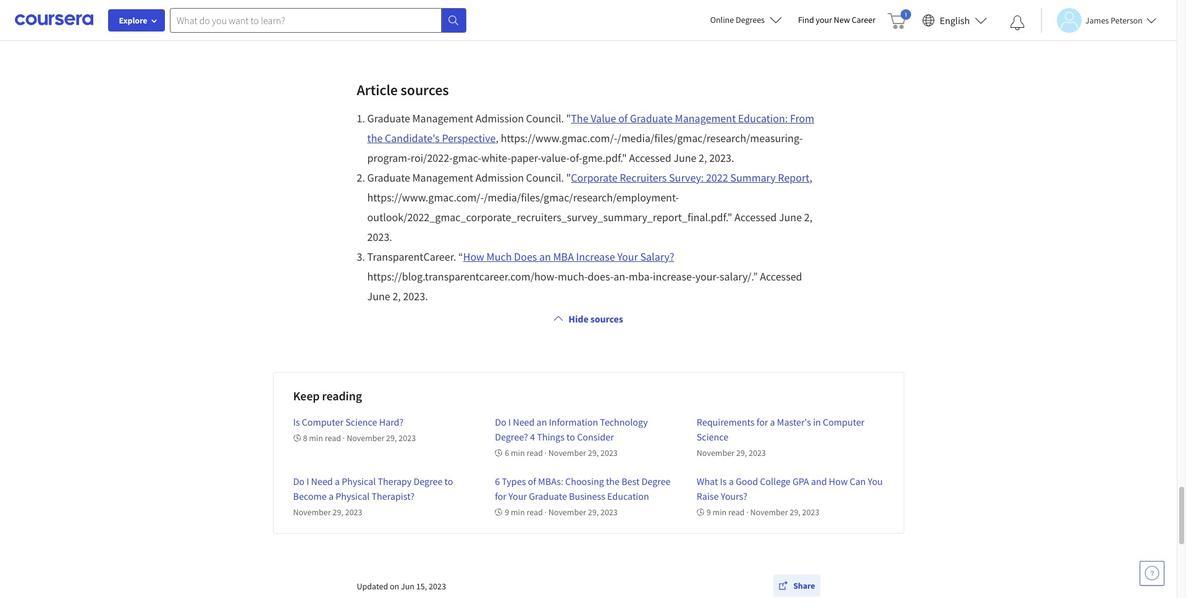 Task type: describe. For each thing, give the bounding box(es) containing it.
1 computer from the left
[[302, 416, 344, 428]]

on
[[390, 581, 399, 592]]

2 .
[[357, 171, 367, 185]]

article sources
[[357, 80, 449, 99]]

find
[[798, 14, 814, 25]]

consider
[[577, 431, 614, 443]]

the
[[571, 111, 589, 125]]

a inside what is a good college gpa and how can you raise yours?
[[729, 475, 734, 488]]

/media/files/gmac/research/measuring-
[[618, 131, 803, 145]]

recruiters
[[620, 171, 667, 185]]

november for is computer science hard?
[[347, 433, 385, 444]]

mba-
[[629, 269, 653, 284]]

2023 down education
[[601, 507, 618, 518]]

explore button
[[108, 9, 165, 32]]

increase-
[[653, 269, 696, 284]]

9 for what is a good college gpa and how can you raise yours?
[[707, 507, 711, 518]]

need for become
[[311, 475, 333, 488]]

4
[[530, 431, 535, 443]]

shopping cart: 1 item image
[[888, 9, 912, 29]]

an inside do i need an information technology degree? 4 things to consider
[[537, 416, 547, 428]]

degree inside "do i need a physical therapy degree to become a physical therapist? november 29, 2023"
[[414, 475, 443, 488]]

gpa
[[793, 475, 809, 488]]

things
[[537, 431, 565, 443]]

your inside 6 types of mbas: choosing the best degree for your graduate business education
[[509, 490, 527, 502]]

9 min read · november 29, 2023 for business
[[505, 507, 618, 518]]

online degrees
[[710, 14, 765, 25]]

article
[[357, 80, 398, 99]]

does
[[514, 250, 537, 264]]

outlook/2022_gmac_corporate_recruiters_survey_summary_report_final.pdf."
[[367, 210, 732, 224]]

how much does an mba increase your salary? link
[[463, 250, 675, 264]]

how inside 3 . transparentcareer. " how much does an mba increase your salary? https://blog.transparentcareer.com/how-much-does-an-mba-increase-your-salary/." accessed june 2, 2023.
[[463, 250, 484, 264]]

for inside 6 types of mbas: choosing the best degree for your graduate business education
[[495, 490, 507, 502]]

. for 1
[[362, 111, 365, 125]]

" for graduate management admission council. "
[[566, 111, 571, 125]]

choosing
[[565, 475, 604, 488]]

29, for is computer science hard?
[[386, 433, 397, 444]]

salary?
[[640, 250, 675, 264]]

sources for hide sources
[[591, 313, 623, 325]]

, https://www.gmac.com/-/media/files/gmac/research/measuring- program-roi/2022-gmac-white-paper-value-of-gme.pdf." accessed june 2, 2023.
[[367, 131, 803, 165]]

corporate
[[571, 171, 618, 185]]

the value of graduate management education: from the candidate's perspective link
[[367, 111, 815, 145]]

requirements for a master's in computer science link
[[697, 416, 865, 443]]

1
[[357, 111, 362, 125]]

for inside "requirements for a master's in computer science november 29, 2023"
[[757, 416, 768, 428]]

min for computer
[[309, 433, 323, 444]]

new
[[834, 14, 850, 25]]

explore
[[119, 15, 147, 26]]

jun
[[401, 581, 415, 592]]

survey:
[[669, 171, 704, 185]]

an-
[[614, 269, 629, 284]]

raise
[[697, 490, 719, 502]]

· for of
[[545, 507, 547, 518]]

6 for 6 min read · november 29, 2023
[[505, 447, 509, 459]]

min for i
[[511, 447, 525, 459]]

what
[[697, 475, 718, 488]]

min for types
[[511, 507, 525, 518]]

graduate inside the value of graduate management education: from the candidate's perspective
[[630, 111, 673, 125]]

what is a good college gpa and how can you raise yours?
[[697, 475, 883, 502]]

What do you want to learn? text field
[[170, 8, 442, 32]]

yours?
[[721, 490, 748, 502]]

do for do i need a physical therapy degree to become a physical therapist? november 29, 2023
[[293, 475, 305, 488]]

your inside 3 . transparentcareer. " how much does an mba increase your salary? https://blog.transparentcareer.com/how-much-does-an-mba-increase-your-salary/." accessed june 2, 2023.
[[617, 250, 638, 264]]

good
[[736, 475, 758, 488]]

updated on jun 15, 2023
[[357, 581, 446, 592]]

29, inside "do i need a physical therapy degree to become a physical therapist? november 29, 2023"
[[333, 507, 344, 518]]

accessed inside , https://www.gmac.com/-/media/files/gmac/research/measuring- program-roi/2022-gmac-white-paper-value-of-gme.pdf." accessed june 2, 2023.
[[629, 151, 672, 165]]

find your new career link
[[792, 12, 882, 28]]

a right become
[[329, 490, 334, 502]]

requirements
[[697, 416, 755, 428]]

requirements for a master's in computer science november 29, 2023
[[697, 416, 865, 459]]

the inside 6 types of mbas: choosing the best degree for your graduate business education
[[606, 475, 620, 488]]

2023 right the 15,
[[429, 581, 446, 592]]

james peterson
[[1086, 15, 1143, 26]]

6 for 6 types of mbas: choosing the best degree for your graduate business education
[[495, 475, 500, 488]]

white-
[[482, 151, 511, 165]]

value
[[591, 111, 616, 125]]

much-
[[558, 269, 588, 284]]

do i need an information technology degree? 4 things to consider link
[[495, 416, 648, 443]]

https://www.gmac.com/- for 2023.
[[367, 190, 484, 205]]

0 vertical spatial science
[[346, 416, 377, 428]]

from
[[790, 111, 815, 125]]

increase
[[576, 250, 615, 264]]

graduate inside 6 types of mbas: choosing the best degree for your graduate business education
[[529, 490, 567, 502]]

" for graduate management admission council. " corporate recruiters survey: 2022 summary report
[[566, 171, 571, 185]]

3 . transparentcareer. " how much does an mba increase your salary? https://blog.transparentcareer.com/how-much-does-an-mba-increase-your-salary/." accessed june 2, 2023.
[[357, 250, 802, 303]]

29, inside "requirements for a master's in computer science november 29, 2023"
[[736, 447, 747, 459]]

is inside what is a good college gpa and how can you raise yours?
[[720, 475, 727, 488]]

paper-
[[511, 151, 541, 165]]

hide sources button
[[549, 307, 628, 331]]

2023. inside 3 . transparentcareer. " how much does an mba increase your salary? https://blog.transparentcareer.com/how-much-does-an-mba-increase-your-salary/." accessed june 2, 2023.
[[403, 289, 428, 303]]

program-
[[367, 151, 411, 165]]

june inside , https://www.gmac.com/-/media/files/gmac/research/employment- outlook/2022_gmac_corporate_recruiters_survey_summary_report_final.pdf." accessed june 2, 2023.
[[779, 210, 802, 224]]

science inside "requirements for a master's in computer science november 29, 2023"
[[697, 431, 729, 443]]

what is a good college gpa and how can you raise yours? link
[[697, 475, 883, 502]]

help center image
[[1145, 566, 1160, 581]]

accessed inside 3 . transparentcareer. " how much does an mba increase your salary? https://blog.transparentcareer.com/how-much-does-an-mba-increase-your-salary/." accessed june 2, 2023.
[[760, 269, 802, 284]]

therapist?
[[372, 490, 415, 502]]

8 min read · november 29, 2023
[[303, 433, 416, 444]]

https://www.gmac.com/- for paper-
[[501, 131, 618, 145]]

mbas:
[[538, 475, 564, 488]]

management inside the value of graduate management education: from the candidate's perspective
[[675, 111, 736, 125]]

english
[[940, 14, 970, 26]]

graduate right 1
[[367, 111, 410, 125]]

in
[[813, 416, 821, 428]]

computer inside "requirements for a master's in computer science november 29, 2023"
[[823, 416, 865, 428]]

your-
[[696, 269, 720, 284]]

an inside 3 . transparentcareer. " how much does an mba increase your salary? https://blog.transparentcareer.com/how-much-does-an-mba-increase-your-salary/." accessed june 2, 2023.
[[539, 250, 551, 264]]

29, for what is a good college gpa and how can you raise yours?
[[790, 507, 801, 518]]

keep reading
[[293, 388, 362, 404]]

information
[[549, 416, 598, 428]]

find your new career
[[798, 14, 876, 25]]

best
[[622, 475, 640, 488]]

corporate recruiters survey: 2022 summary report link
[[571, 171, 810, 185]]

therapy
[[378, 475, 412, 488]]

list item containing 1
[[357, 109, 820, 168]]

list containing 1
[[357, 109, 820, 307]]

summary
[[731, 171, 776, 185]]

do i need a physical therapy degree to become a physical therapist? november 29, 2023
[[293, 475, 453, 518]]

is computer science hard? link
[[293, 416, 406, 428]]

gmac-
[[453, 151, 482, 165]]

the value of graduate management education: from the candidate's perspective
[[367, 111, 815, 145]]

0 vertical spatial physical
[[342, 475, 376, 488]]

business
[[569, 490, 606, 502]]

9 for 6 types of mbas: choosing the best degree for your graduate business education
[[505, 507, 509, 518]]



Task type: vqa. For each thing, say whether or not it's contained in the screenshot.
2023. to the middle
yes



Task type: locate. For each thing, give the bounding box(es) containing it.
0 vertical spatial accessed
[[629, 151, 672, 165]]

0 vertical spatial do
[[495, 416, 507, 428]]

2023 down do i need a physical therapy degree to become a physical therapist? link
[[345, 507, 362, 518]]

6
[[505, 447, 509, 459], [495, 475, 500, 488]]

council.
[[526, 111, 564, 125], [526, 171, 564, 185]]

management up /media/files/gmac/research/measuring-
[[675, 111, 736, 125]]

1 vertical spatial 6
[[495, 475, 500, 488]]

3
[[357, 250, 362, 264]]

degree right therapy
[[414, 475, 443, 488]]

29, for 6 types of mbas: choosing the best degree for your graduate business education
[[588, 507, 599, 518]]

i for do i need a physical therapy degree to become a physical therapist? november 29, 2023
[[307, 475, 309, 488]]

"
[[459, 250, 463, 264]]

november down 'business'
[[549, 507, 586, 518]]

0 horizontal spatial how
[[463, 250, 484, 264]]

/media/files/gmac/research/employment-
[[484, 190, 679, 205]]

1 vertical spatial 2023.
[[367, 230, 392, 244]]

· down mbas:
[[545, 507, 547, 518]]

" down of-
[[566, 171, 571, 185]]

june inside , https://www.gmac.com/-/media/files/gmac/research/measuring- program-roi/2022-gmac-white-paper-value-of-gme.pdf." accessed june 2, 2023.
[[674, 151, 697, 165]]

1 horizontal spatial the
[[606, 475, 620, 488]]

. inside 3 . transparentcareer. " how much does an mba increase your salary? https://blog.transparentcareer.com/how-much-does-an-mba-increase-your-salary/." accessed june 2, 2023.
[[362, 250, 365, 264]]

1 list from the top
[[357, 15, 820, 33]]

2, down /media/files/gmac/research/measuring-
[[699, 151, 707, 165]]

0 vertical spatial sources
[[401, 80, 449, 99]]

to right therapy
[[445, 475, 453, 488]]

1 degree from the left
[[414, 475, 443, 488]]

0 horizontal spatial 6
[[495, 475, 500, 488]]

gme.pdf."
[[582, 151, 627, 165]]

need for things
[[513, 416, 535, 428]]

2, inside 3 . transparentcareer. " how much does an mba increase your salary? https://blog.transparentcareer.com/how-much-does-an-mba-increase-your-salary/." accessed june 2, 2023.
[[393, 289, 401, 303]]

1 horizontal spatial of
[[619, 111, 628, 125]]

1 horizontal spatial i
[[508, 416, 511, 428]]

is right 'what'
[[720, 475, 727, 488]]

, https://www.gmac.com/-/media/files/gmac/research/employment- outlook/2022_gmac_corporate_recruiters_survey_summary_report_final.pdf." accessed june 2, 2023.
[[367, 171, 813, 244]]

0 vertical spatial need
[[513, 416, 535, 428]]

29, down 'consider'
[[588, 447, 599, 459]]

29, down 'business'
[[588, 507, 599, 518]]

3 list item from the top
[[357, 247, 820, 307]]

1 vertical spatial list
[[357, 109, 820, 307]]

1 horizontal spatial june
[[674, 151, 697, 165]]

0 horizontal spatial the
[[367, 131, 383, 145]]

accessed inside , https://www.gmac.com/-/media/files/gmac/research/employment- outlook/2022_gmac_corporate_recruiters_survey_summary_report_final.pdf." accessed june 2, 2023.
[[735, 210, 777, 224]]

november up 'what'
[[697, 447, 735, 459]]

do inside "do i need a physical therapy degree to become a physical therapist? november 29, 2023"
[[293, 475, 305, 488]]

2, inside , https://www.gmac.com/-/media/files/gmac/research/measuring- program-roi/2022-gmac-white-paper-value-of-gme.pdf." accessed june 2, 2023.
[[699, 151, 707, 165]]

·
[[343, 433, 345, 444], [545, 447, 547, 459], [545, 507, 547, 518], [747, 507, 749, 518]]

1 vertical spatial how
[[829, 475, 848, 488]]

9 min read · november 29, 2023 for yours?
[[707, 507, 820, 518]]

" up , https://www.gmac.com/-/media/files/gmac/research/measuring- program-roi/2022-gmac-white-paper-value-of-gme.pdf." accessed june 2, 2023.
[[566, 111, 571, 125]]

2023 inside "requirements for a master's in computer science november 29, 2023"
[[749, 447, 766, 459]]

physical left therapy
[[342, 475, 376, 488]]

None search field
[[170, 8, 467, 32]]

0 vertical spatial june
[[674, 151, 697, 165]]

management for graduate management admission council. " corporate recruiters survey: 2022 summary report
[[413, 171, 473, 185]]

0 vertical spatial an
[[539, 250, 551, 264]]

list item containing 2
[[357, 168, 820, 247]]

graduate right value
[[630, 111, 673, 125]]

read down is computer science hard?
[[325, 433, 341, 444]]

1 council. from the top
[[526, 111, 564, 125]]

. down 1 .
[[362, 171, 365, 185]]

, inside , https://www.gmac.com/-/media/files/gmac/research/measuring- program-roi/2022-gmac-white-paper-value-of-gme.pdf." accessed june 2, 2023.
[[496, 131, 499, 145]]

the inside the value of graduate management education: from the candidate's perspective
[[367, 131, 383, 145]]

november down things on the bottom of page
[[549, 447, 586, 459]]

sources right hide
[[591, 313, 623, 325]]

do inside do i need an information technology degree? 4 things to consider
[[495, 416, 507, 428]]

i inside do i need an information technology degree? 4 things to consider
[[508, 416, 511, 428]]

6 types of mbas: choosing the best degree for your graduate business education
[[495, 475, 671, 502]]

0 vertical spatial ,
[[496, 131, 499, 145]]

hard?
[[379, 416, 404, 428]]

, for 2,
[[810, 171, 813, 185]]

accessed down summary on the top of page
[[735, 210, 777, 224]]

0 vertical spatial 2023.
[[709, 151, 734, 165]]

graduate down program-
[[367, 171, 410, 185]]

management
[[413, 111, 473, 125], [675, 111, 736, 125], [413, 171, 473, 185]]

can
[[850, 475, 866, 488]]

3 . from the top
[[362, 250, 365, 264]]

james peterson button
[[1041, 8, 1157, 32]]

computer up 8
[[302, 416, 344, 428]]

accessed up recruiters
[[629, 151, 672, 165]]

0 vertical spatial to
[[567, 431, 575, 443]]

transparentcareer.
[[367, 250, 456, 264]]

degree right best
[[642, 475, 671, 488]]

hide
[[569, 313, 589, 325]]

0 horizontal spatial computer
[[302, 416, 344, 428]]

2,
[[699, 151, 707, 165], [804, 210, 813, 224], [393, 289, 401, 303]]

november down is computer science hard? link
[[347, 433, 385, 444]]

https://www.gmac.com/- inside , https://www.gmac.com/-/media/files/gmac/research/measuring- program-roi/2022-gmac-white-paper-value-of-gme.pdf." accessed june 2, 2023.
[[501, 131, 618, 145]]

29, down the what is a good college gpa and how can you raise yours? link
[[790, 507, 801, 518]]

· for need
[[545, 447, 547, 459]]

november for do i need an information technology degree? 4 things to consider
[[549, 447, 586, 459]]

2 horizontal spatial 2,
[[804, 210, 813, 224]]

read down mbas:
[[527, 507, 543, 518]]

june down transparentcareer.
[[367, 289, 390, 303]]

roi/2022-
[[411, 151, 453, 165]]

0 horizontal spatial science
[[346, 416, 377, 428]]

college
[[760, 475, 791, 488]]

, inside , https://www.gmac.com/-/media/files/gmac/research/employment- outlook/2022_gmac_corporate_recruiters_survey_summary_report_final.pdf." accessed june 2, 2023.
[[810, 171, 813, 185]]

1 horizontal spatial how
[[829, 475, 848, 488]]

1 horizontal spatial for
[[757, 416, 768, 428]]

2023
[[399, 433, 416, 444], [601, 447, 618, 459], [749, 447, 766, 459], [345, 507, 362, 518], [601, 507, 618, 518], [802, 507, 820, 518], [429, 581, 446, 592]]

2023 down what is a good college gpa and how can you raise yours?
[[802, 507, 820, 518]]

computer right in
[[823, 416, 865, 428]]

james
[[1086, 15, 1109, 26]]

1 vertical spatial https://www.gmac.com/-
[[367, 190, 484, 205]]

0 horizontal spatial do
[[293, 475, 305, 488]]

how inside what is a good college gpa and how can you raise yours?
[[829, 475, 848, 488]]

1 vertical spatial your
[[509, 490, 527, 502]]

0 horizontal spatial sources
[[401, 80, 449, 99]]

1 vertical spatial admission
[[476, 171, 524, 185]]

to down information
[[567, 431, 575, 443]]

november inside "requirements for a master's in computer science november 29, 2023"
[[697, 447, 735, 459]]

1 vertical spatial to
[[445, 475, 453, 488]]

list item
[[357, 109, 820, 168], [357, 168, 820, 247], [357, 247, 820, 307]]

9 min read · november 29, 2023 down yours?
[[707, 507, 820, 518]]

sources inside dropdown button
[[591, 313, 623, 325]]

need inside "do i need a physical therapy degree to become a physical therapist? november 29, 2023"
[[311, 475, 333, 488]]

1 .
[[357, 111, 367, 125]]

november for 6 types of mbas: choosing the best degree for your graduate business education
[[549, 507, 586, 518]]

· down is computer science hard? link
[[343, 433, 345, 444]]

1 horizontal spatial 2023.
[[403, 289, 428, 303]]

6 left types
[[495, 475, 500, 488]]

0 horizontal spatial 2,
[[393, 289, 401, 303]]

0 horizontal spatial ,
[[496, 131, 499, 145]]

min down types
[[511, 507, 525, 518]]

november inside "do i need a physical therapy degree to become a physical therapist? november 29, 2023"
[[293, 507, 331, 518]]

management for graduate management admission council. "
[[413, 111, 473, 125]]

sources for article sources
[[401, 80, 449, 99]]

0 vertical spatial list
[[357, 15, 820, 33]]

your
[[617, 250, 638, 264], [509, 490, 527, 502]]

the left best
[[606, 475, 620, 488]]

0 horizontal spatial need
[[311, 475, 333, 488]]

i inside "do i need a physical therapy degree to become a physical therapist? november 29, 2023"
[[307, 475, 309, 488]]

your down types
[[509, 490, 527, 502]]

degrees
[[736, 14, 765, 25]]

9 down types
[[505, 507, 509, 518]]

2, down transparentcareer.
[[393, 289, 401, 303]]

do i need a physical therapy degree to become a physical therapist? link
[[293, 475, 453, 502]]

council. for graduate management admission council. "
[[526, 111, 564, 125]]

1 vertical spatial for
[[495, 490, 507, 502]]

graduate management admission council. " corporate recruiters survey: 2022 summary report
[[367, 171, 810, 185]]

november down the what is a good college gpa and how can you raise yours? link
[[750, 507, 788, 518]]

does-
[[588, 269, 614, 284]]

0 horizontal spatial 9
[[505, 507, 509, 518]]

june up survey:
[[674, 151, 697, 165]]

2022
[[706, 171, 728, 185]]

council. left the
[[526, 111, 564, 125]]

how up https://blog.transparentcareer.com/how-
[[463, 250, 484, 264]]

1 horizontal spatial degree
[[642, 475, 671, 488]]

, up the white-
[[496, 131, 499, 145]]

, right summary on the top of page
[[810, 171, 813, 185]]

to
[[567, 431, 575, 443], [445, 475, 453, 488]]

1 horizontal spatial your
[[617, 250, 638, 264]]

1 vertical spatial .
[[362, 171, 365, 185]]

1 vertical spatial 2,
[[804, 210, 813, 224]]

show notifications image
[[1010, 15, 1025, 30]]

1 horizontal spatial 6
[[505, 447, 509, 459]]

i for do i need an information technology degree? 4 things to consider
[[508, 416, 511, 428]]

1 9 min read · november 29, 2023 from the left
[[505, 507, 618, 518]]

english button
[[918, 0, 992, 40]]

admission for graduate management admission council. " corporate recruiters survey: 2022 summary report
[[476, 171, 524, 185]]

0 horizontal spatial https://www.gmac.com/-
[[367, 190, 484, 205]]

· down yours?
[[747, 507, 749, 518]]

2 vertical spatial 2023.
[[403, 289, 428, 303]]

0 vertical spatial admission
[[476, 111, 524, 125]]

keep
[[293, 388, 320, 404]]

0 horizontal spatial 9 min read · november 29, 2023
[[505, 507, 618, 518]]

of inside the value of graduate management education: from the candidate's perspective
[[619, 111, 628, 125]]

15,
[[416, 581, 427, 592]]

share
[[794, 580, 815, 591]]

0 horizontal spatial of
[[528, 475, 536, 488]]

2023 inside "do i need a physical therapy degree to become a physical therapist? november 29, 2023"
[[345, 507, 362, 518]]

2023 up good
[[749, 447, 766, 459]]

november for what is a good college gpa and how can you raise yours?
[[750, 507, 788, 518]]

29, down hard?
[[386, 433, 397, 444]]

. left transparentcareer.
[[362, 250, 365, 264]]

june inside 3 . transparentcareer. " how much does an mba increase your salary? https://blog.transparentcareer.com/how-much-does-an-mba-increase-your-salary/." accessed june 2, 2023.
[[367, 289, 390, 303]]

of inside 6 types of mbas: choosing the best degree for your graduate business education
[[528, 475, 536, 488]]

science
[[346, 416, 377, 428], [697, 431, 729, 443]]

29, for do i need an information technology degree? 4 things to consider
[[588, 447, 599, 459]]

sources right article
[[401, 80, 449, 99]]

https://www.gmac.com/- inside , https://www.gmac.com/-/media/files/gmac/research/employment- outlook/2022_gmac_corporate_recruiters_survey_summary_report_final.pdf." accessed june 2, 2023.
[[367, 190, 484, 205]]

do i need an information technology degree? 4 things to consider
[[495, 416, 648, 443]]

1 vertical spatial need
[[311, 475, 333, 488]]

read for science
[[325, 433, 341, 444]]

1 horizontal spatial 2,
[[699, 151, 707, 165]]

min down raise
[[713, 507, 727, 518]]

1 horizontal spatial 9 min read · november 29, 2023
[[707, 507, 820, 518]]

1 vertical spatial physical
[[336, 490, 370, 502]]

november down become
[[293, 507, 331, 518]]

0 vertical spatial 6
[[505, 447, 509, 459]]

2 degree from the left
[[642, 475, 671, 488]]

become
[[293, 490, 327, 502]]

council. for graduate management admission council. " corporate recruiters survey: 2022 summary report
[[526, 171, 564, 185]]

council. down value-
[[526, 171, 564, 185]]

1 vertical spatial is
[[720, 475, 727, 488]]

1 horizontal spatial do
[[495, 416, 507, 428]]

online
[[710, 14, 734, 25]]

29, down do i need a physical therapy degree to become a physical therapist? link
[[333, 507, 344, 518]]

the down 1 .
[[367, 131, 383, 145]]

of-
[[570, 151, 582, 165]]

an up things on the bottom of page
[[537, 416, 547, 428]]

read down yours?
[[729, 507, 745, 518]]

1 vertical spatial of
[[528, 475, 536, 488]]

· down things on the bottom of page
[[545, 447, 547, 459]]

technology
[[600, 416, 648, 428]]

your up an-
[[617, 250, 638, 264]]

2 9 min read · november 29, 2023 from the left
[[707, 507, 820, 518]]

6 types of mbas: choosing the best degree for your graduate business education link
[[495, 475, 671, 502]]

2 vertical spatial june
[[367, 289, 390, 303]]

peterson
[[1111, 15, 1143, 26]]

updated
[[357, 581, 388, 592]]

1 horizontal spatial to
[[567, 431, 575, 443]]

1 vertical spatial do
[[293, 475, 305, 488]]

1 vertical spatial june
[[779, 210, 802, 224]]

2 vertical spatial 2,
[[393, 289, 401, 303]]

2 vertical spatial .
[[362, 250, 365, 264]]

0 vertical spatial https://www.gmac.com/-
[[501, 131, 618, 145]]

1 vertical spatial accessed
[[735, 210, 777, 224]]

.
[[362, 111, 365, 125], [362, 171, 365, 185], [362, 250, 365, 264]]

1 vertical spatial the
[[606, 475, 620, 488]]

do up become
[[293, 475, 305, 488]]

1 . from the top
[[362, 111, 365, 125]]

2 horizontal spatial june
[[779, 210, 802, 224]]

do for do i need an information technology degree? 4 things to consider
[[495, 416, 507, 428]]

2 9 from the left
[[707, 507, 711, 518]]

a inside "requirements for a master's in computer science november 29, 2023"
[[770, 416, 775, 428]]

admission down the white-
[[476, 171, 524, 185]]

0 horizontal spatial june
[[367, 289, 390, 303]]

science down requirements
[[697, 431, 729, 443]]

2023 down hard?
[[399, 433, 416, 444]]

june
[[674, 151, 697, 165], [779, 210, 802, 224], [367, 289, 390, 303]]

to inside "do i need a physical therapy degree to become a physical therapist? november 29, 2023"
[[445, 475, 453, 488]]

degree inside 6 types of mbas: choosing the best degree for your graduate business education
[[642, 475, 671, 488]]

2 admission from the top
[[476, 171, 524, 185]]

2 " from the top
[[566, 171, 571, 185]]

mba
[[553, 250, 574, 264]]

29, up good
[[736, 447, 747, 459]]

1 horizontal spatial 9
[[707, 507, 711, 518]]

. for 3
[[362, 250, 365, 264]]

a up yours?
[[729, 475, 734, 488]]

1 vertical spatial i
[[307, 475, 309, 488]]

read for a
[[729, 507, 745, 518]]

0 horizontal spatial is
[[293, 416, 300, 428]]

an
[[539, 250, 551, 264], [537, 416, 547, 428]]

0 horizontal spatial your
[[509, 490, 527, 502]]

management down roi/2022-
[[413, 171, 473, 185]]

a left master's
[[770, 416, 775, 428]]

9 down raise
[[707, 507, 711, 518]]

graduate down mbas:
[[529, 490, 567, 502]]

science up 8 min read · november 29, 2023
[[346, 416, 377, 428]]

https://www.gmac.com/- down roi/2022-
[[367, 190, 484, 205]]

1 horizontal spatial science
[[697, 431, 729, 443]]

how
[[463, 250, 484, 264], [829, 475, 848, 488]]

1 " from the top
[[566, 111, 571, 125]]

1 vertical spatial "
[[566, 171, 571, 185]]

read for need
[[527, 447, 543, 459]]

online degrees button
[[701, 6, 792, 33]]

29,
[[386, 433, 397, 444], [588, 447, 599, 459], [736, 447, 747, 459], [333, 507, 344, 518], [588, 507, 599, 518], [790, 507, 801, 518]]

6 inside 6 types of mbas: choosing the best degree for your graduate business education
[[495, 475, 500, 488]]

0 horizontal spatial i
[[307, 475, 309, 488]]

admission for graduate management admission council. "
[[476, 111, 524, 125]]

2 council. from the top
[[526, 171, 564, 185]]

read
[[325, 433, 341, 444], [527, 447, 543, 459], [527, 507, 543, 518], [729, 507, 745, 518]]

need
[[513, 416, 535, 428], [311, 475, 333, 488]]

2023. inside , https://www.gmac.com/-/media/files/gmac/research/measuring- program-roi/2022-gmac-white-paper-value-of-gme.pdf." accessed june 2, 2023.
[[709, 151, 734, 165]]

2 vertical spatial accessed
[[760, 269, 802, 284]]

admission up perspective
[[476, 111, 524, 125]]

0 vertical spatial the
[[367, 131, 383, 145]]

0 vertical spatial how
[[463, 250, 484, 264]]

0 vertical spatial council.
[[526, 111, 564, 125]]

1 list item from the top
[[357, 109, 820, 168]]

education
[[607, 490, 649, 502]]

physical left therapist?
[[336, 490, 370, 502]]

graduate management admission council. "
[[367, 111, 571, 125]]

. down article
[[362, 111, 365, 125]]

2023. up transparentcareer.
[[367, 230, 392, 244]]

management up perspective
[[413, 111, 473, 125]]

candidate's
[[385, 131, 440, 145]]

1 vertical spatial sources
[[591, 313, 623, 325]]

min down degree?
[[511, 447, 525, 459]]

· for a
[[747, 507, 749, 518]]

need inside do i need an information technology degree? 4 things to consider
[[513, 416, 535, 428]]

1 horizontal spatial is
[[720, 475, 727, 488]]

1 horizontal spatial need
[[513, 416, 535, 428]]

1 horizontal spatial computer
[[823, 416, 865, 428]]

2023. up 2022 at the right top
[[709, 151, 734, 165]]

june down report
[[779, 210, 802, 224]]

2023. down transparentcareer.
[[403, 289, 428, 303]]

a down 8 min read · november 29, 2023
[[335, 475, 340, 488]]

0 vertical spatial is
[[293, 416, 300, 428]]

need up become
[[311, 475, 333, 488]]

2
[[357, 171, 362, 185]]

9
[[505, 507, 509, 518], [707, 507, 711, 518]]

read for of
[[527, 507, 543, 518]]

0 vertical spatial your
[[617, 250, 638, 264]]

of right value
[[619, 111, 628, 125]]

degree?
[[495, 431, 528, 443]]

master's
[[777, 416, 811, 428]]

is down keep
[[293, 416, 300, 428]]

1 admission from the top
[[476, 111, 524, 125]]

. for 2
[[362, 171, 365, 185]]

an left mba
[[539, 250, 551, 264]]

for down types
[[495, 490, 507, 502]]

reading
[[322, 388, 362, 404]]

is computer science hard?
[[293, 416, 406, 428]]

of for mbas:
[[528, 475, 536, 488]]

2 . from the top
[[362, 171, 365, 185]]

2023. inside , https://www.gmac.com/-/media/files/gmac/research/employment- outlook/2022_gmac_corporate_recruiters_survey_summary_report_final.pdf." accessed june 2, 2023.
[[367, 230, 392, 244]]

1 horizontal spatial https://www.gmac.com/-
[[501, 131, 618, 145]]

0 horizontal spatial 2023.
[[367, 230, 392, 244]]

,
[[496, 131, 499, 145], [810, 171, 813, 185]]

1 horizontal spatial ,
[[810, 171, 813, 185]]

2, inside , https://www.gmac.com/-/media/files/gmac/research/employment- outlook/2022_gmac_corporate_recruiters_survey_summary_report_final.pdf." accessed june 2, 2023.
[[804, 210, 813, 224]]

2 list from the top
[[357, 109, 820, 307]]

hide sources
[[569, 313, 623, 325]]

salary/."
[[720, 269, 758, 284]]

i up become
[[307, 475, 309, 488]]

1 9 from the left
[[505, 507, 509, 518]]

2023 down 'consider'
[[601, 447, 618, 459]]

, for white-
[[496, 131, 499, 145]]

accessed right salary/."
[[760, 269, 802, 284]]

min
[[309, 433, 323, 444], [511, 447, 525, 459], [511, 507, 525, 518], [713, 507, 727, 518]]

to inside do i need an information technology degree? 4 things to consider
[[567, 431, 575, 443]]

2, down report
[[804, 210, 813, 224]]

0 vertical spatial .
[[362, 111, 365, 125]]

2 list item from the top
[[357, 168, 820, 247]]

admission
[[476, 111, 524, 125], [476, 171, 524, 185]]

1 vertical spatial science
[[697, 431, 729, 443]]

1 vertical spatial council.
[[526, 171, 564, 185]]

the
[[367, 131, 383, 145], [606, 475, 620, 488]]

0 vertical spatial 2,
[[699, 151, 707, 165]]

education:
[[738, 111, 788, 125]]

coursera image
[[15, 10, 93, 30]]

how right and
[[829, 475, 848, 488]]

9 min read · november 29, 2023 down 'business'
[[505, 507, 618, 518]]

0 vertical spatial for
[[757, 416, 768, 428]]

report
[[778, 171, 810, 185]]

0 horizontal spatial degree
[[414, 475, 443, 488]]

0 vertical spatial of
[[619, 111, 628, 125]]

2 computer from the left
[[823, 416, 865, 428]]

for
[[757, 416, 768, 428], [495, 490, 507, 502]]

· for science
[[343, 433, 345, 444]]

https://www.gmac.com/- up value-
[[501, 131, 618, 145]]

0 vertical spatial i
[[508, 416, 511, 428]]

min for is
[[713, 507, 727, 518]]

do up degree?
[[495, 416, 507, 428]]

1 vertical spatial ,
[[810, 171, 813, 185]]

of right types
[[528, 475, 536, 488]]

list item containing 3
[[357, 247, 820, 307]]

of for graduate
[[619, 111, 628, 125]]

list
[[357, 15, 820, 33], [357, 109, 820, 307]]

a
[[770, 416, 775, 428], [335, 475, 340, 488], [729, 475, 734, 488], [329, 490, 334, 502]]

0 vertical spatial "
[[566, 111, 571, 125]]

for left master's
[[757, 416, 768, 428]]

0 horizontal spatial for
[[495, 490, 507, 502]]

https://blog.transparentcareer.com/how-
[[367, 269, 558, 284]]



